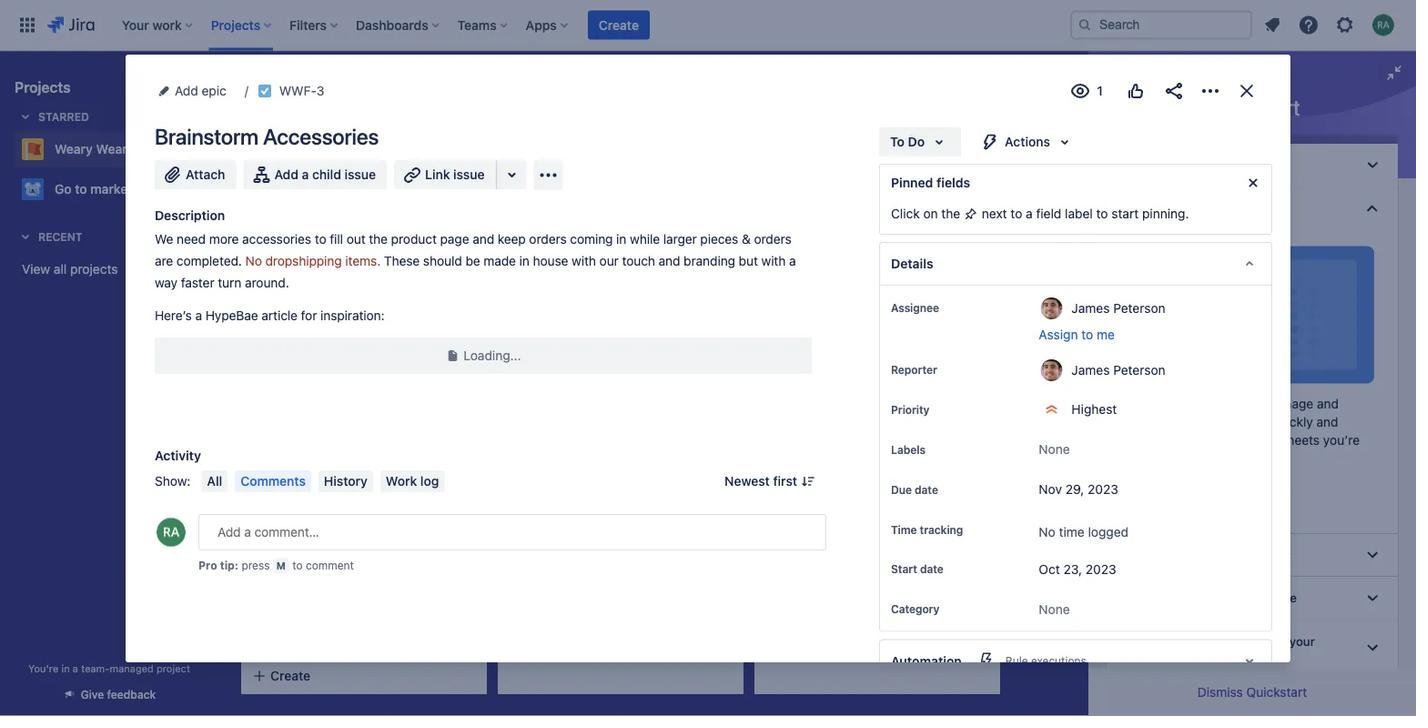 Task type: vqa. For each thing, say whether or not it's contained in the screenshot.
rightmost OF
no



Task type: describe. For each thing, give the bounding box(es) containing it.
with up "design the weary wear site"
[[572, 253, 596, 268]]

add for add epic
[[175, 83, 198, 98]]

1 vertical spatial create button
[[241, 660, 487, 693]]

make
[[257, 273, 288, 288]]

a left field
[[1026, 206, 1033, 221]]

log
[[420, 474, 439, 489]]

wwf-11
[[792, 358, 836, 370]]

go to market sample link
[[15, 171, 197, 208]]

assign
[[1039, 327, 1078, 342]]

and inside these should be made in house with our touch and branding but with a way faster turn around.
[[659, 253, 680, 268]]

tab list containing board
[[229, 106, 1078, 138]]

comments button
[[235, 470, 311, 492]]

collapse starred projects image
[[15, 106, 36, 127]]

3
[[317, 83, 324, 98]]

actions image
[[1200, 80, 1221, 102]]

0 vertical spatial weary wear fashion
[[277, 75, 474, 100]]

menu bar inside brainstorm accessories dialog
[[198, 470, 448, 492]]

proposal
[[357, 273, 408, 288]]

23,
[[1064, 561, 1082, 576]]

newest first button
[[714, 470, 826, 492]]

add people image
[[491, 163, 513, 185]]

here's
[[155, 308, 192, 323]]

fields
[[937, 175, 970, 190]]

add a child issue
[[274, 167, 376, 182]]

comment
[[306, 559, 354, 572]]

view
[[22, 262, 50, 277]]

1 horizontal spatial weary
[[277, 75, 339, 100]]

date for due date
[[915, 483, 938, 496]]

out
[[346, 232, 365, 247]]

01 march 2024 image
[[260, 511, 275, 526]]

highest
[[1072, 402, 1117, 417]]

description
[[155, 208, 225, 223]]

made
[[484, 253, 516, 268]]

work log button
[[380, 470, 444, 492]]

0 horizontal spatial fashion
[[130, 142, 177, 157]]

pinned fields
[[891, 175, 970, 190]]

2 peterson from the top
[[1113, 362, 1166, 377]]

1 james from the top
[[1072, 300, 1110, 315]]

1 horizontal spatial wear
[[344, 75, 394, 100]]

activity
[[155, 448, 201, 463]]

to inside create a new athleisure top to go along with the turtleneck pillow sweater
[[934, 273, 946, 288]]

create banner
[[0, 0, 1416, 51]]

29 feb
[[531, 360, 567, 372]]

familiar
[[1130, 450, 1173, 465]]

0 horizontal spatial wear
[[96, 142, 127, 157]]

add app image
[[537, 164, 559, 186]]

to inside button
[[1081, 327, 1093, 342]]

to inside make a business proposal to the wholesale distributor
[[412, 273, 424, 288]]

details
[[891, 256, 933, 271]]

the inside create a new athleisure top to go along with the turtleneck pillow sweater
[[852, 291, 871, 306]]

wwf-3
[[279, 83, 324, 98]]

1 none from the top
[[1039, 442, 1070, 457]]

Search field
[[1070, 10, 1252, 40]]

oct inside brainstorm accessories dialog
[[1039, 561, 1060, 576]]

are
[[155, 253, 173, 268]]

hide message image
[[1242, 172, 1264, 194]]

the
[[1130, 396, 1153, 411]]

time tracking pin to top. only you can see pinned fields. image
[[967, 522, 981, 537]]

site launch
[[257, 476, 326, 491]]

make a business proposal to the wholesale distributor
[[257, 273, 424, 306]]

a inside create a new athleisure top to go along with the turtleneck pillow sweater
[[812, 273, 819, 288]]

while
[[630, 232, 660, 247]]

turn
[[218, 275, 241, 290]]

2023 for nov 29, 2023
[[1088, 482, 1118, 497]]

0 horizontal spatial weary
[[55, 142, 93, 157]]

share image
[[1163, 80, 1185, 102]]

link
[[425, 167, 450, 182]]

should
[[423, 253, 462, 268]]

pinned
[[891, 175, 933, 190]]

top
[[911, 273, 931, 288]]

the list view helps you manage and update your work items quickly and easily, just like the spreadsheets you're familiar with.
[[1130, 396, 1360, 465]]

add for add a child issue
[[274, 167, 298, 182]]

project
[[157, 663, 190, 674]]

with inside create a new athleisure top to go along with the turtleneck pillow sweater
[[824, 291, 849, 306]]

these
[[384, 253, 420, 268]]

to inside 'link'
[[75, 182, 87, 197]]

create inside primary 'element'
[[599, 17, 639, 32]]

start date
[[891, 563, 944, 576]]

get started with list
[[1158, 201, 1270, 215]]

loading...
[[464, 348, 521, 363]]

article
[[262, 308, 298, 323]]

summary link
[[240, 106, 305, 138]]

brainstorm accessories inside dialog
[[155, 124, 379, 149]]

page
[[440, 232, 469, 247]]

29,
[[1065, 482, 1084, 497]]

primary element
[[11, 0, 1070, 51]]

link web pages and more image
[[501, 164, 523, 186]]

profile image of ruby anderson image
[[157, 518, 186, 547]]

labels pin to top. only you can see pinned fields. image
[[929, 442, 944, 457]]

newest
[[725, 474, 770, 489]]

to for to do 5
[[268, 226, 283, 238]]

and right the manage
[[1317, 396, 1339, 411]]

a inside button
[[302, 167, 309, 182]]

1 vertical spatial 5
[[312, 540, 319, 552]]

0 horizontal spatial create
[[270, 668, 310, 683]]

2 vertical spatial in
[[61, 663, 70, 674]]

work
[[386, 474, 417, 489]]

weary wear fashion link
[[15, 131, 197, 167]]

to right next
[[1011, 206, 1022, 221]]

assign to me button
[[1039, 326, 1253, 344]]

wwf- for 3
[[279, 83, 317, 98]]

view
[[1177, 396, 1203, 411]]

search image
[[1078, 18, 1092, 32]]

date for start date
[[920, 563, 944, 576]]

automation element
[[879, 639, 1272, 683]]

document icon image
[[445, 349, 460, 363]]

here's a hypebae article for inspiration:
[[155, 308, 385, 323]]

you're
[[28, 663, 58, 674]]

add epic
[[175, 83, 226, 98]]

and inside "we need more accessories to fill out the product page and keep orders coming in while larger pieces & orders are completed."
[[473, 232, 494, 247]]

sample
[[136, 182, 179, 197]]

actions button
[[969, 127, 1087, 157]]

11
[[825, 358, 836, 370]]

link issue
[[425, 167, 485, 182]]

the inside the list view helps you manage and update your work items quickly and easily, just like the spreadsheets you're familiar with.
[[1218, 432, 1237, 447]]

1 vertical spatial quickstart
[[1246, 685, 1307, 700]]

time
[[891, 523, 917, 536]]

the down house
[[557, 273, 576, 288]]

1 task image from the top
[[257, 84, 272, 98]]

james peterson image
[[448, 535, 470, 557]]

summary
[[244, 114, 301, 129]]

01 mar
[[275, 513, 313, 525]]

do for to do 5
[[285, 226, 301, 238]]

0 vertical spatial quickstart
[[1205, 95, 1300, 120]]

first
[[773, 474, 797, 489]]

a inside these should be made in house with our touch and branding but with a way faster turn around.
[[789, 253, 796, 268]]

distributor
[[341, 291, 402, 306]]

issue inside button
[[453, 167, 485, 182]]

12
[[312, 318, 324, 330]]

0 vertical spatial oct
[[804, 334, 826, 346]]

1 vertical spatial weary wear fashion
[[55, 142, 177, 157]]

time
[[1059, 525, 1085, 540]]

keep
[[498, 232, 526, 247]]

assignee
[[891, 301, 939, 314]]

me
[[1097, 327, 1115, 342]]

a right "here's"
[[195, 308, 202, 323]]

with inside dropdown button
[[1226, 201, 1250, 215]]

show:
[[155, 474, 191, 489]]

newest first image
[[801, 474, 815, 489]]

to right m
[[292, 559, 303, 572]]

house
[[533, 253, 568, 268]]

attach
[[186, 167, 225, 182]]

site
[[257, 476, 279, 491]]

link issue button
[[394, 160, 497, 189]]



Task type: locate. For each thing, give the bounding box(es) containing it.
to
[[75, 182, 87, 197], [1011, 206, 1022, 221], [1096, 206, 1108, 221], [315, 232, 326, 247], [412, 273, 424, 288], [934, 273, 946, 288], [1081, 327, 1093, 342], [292, 559, 303, 572]]

to do button
[[879, 127, 961, 157]]

0 horizontal spatial create button
[[241, 660, 487, 693]]

24 october 2023 image
[[774, 333, 788, 348], [774, 333, 788, 348]]

in inside these should be made in house with our touch and branding but with a way faster turn around.
[[519, 253, 530, 268]]

0 vertical spatial to
[[890, 134, 905, 149]]

1 horizontal spatial to
[[890, 134, 905, 149]]

no up around.
[[245, 253, 262, 268]]

1 james peterson from the top
[[1072, 300, 1166, 315]]

2 horizontal spatial create
[[770, 273, 809, 288]]

1 vertical spatial create
[[770, 273, 809, 288]]

business
[[302, 273, 354, 288]]

2 issue from the left
[[453, 167, 485, 182]]

24
[[788, 334, 802, 346]]

no for no time logged
[[1039, 525, 1056, 540]]

add a child issue button
[[243, 160, 387, 189]]

list up update
[[1156, 396, 1173, 411]]

lowest image
[[428, 539, 442, 553]]

to left the fill
[[315, 232, 326, 247]]

history button
[[318, 470, 373, 492]]

the inside "we need more accessories to fill out the product page and keep orders coming in while larger pieces & orders are completed."
[[369, 232, 388, 247]]

orders up house
[[529, 232, 567, 247]]

task image
[[257, 317, 271, 331]]

progress bar
[[1107, 135, 1398, 144]]

fashion up ruby anderson icon
[[399, 75, 474, 100]]

a down "dropshipping"
[[292, 273, 298, 288]]

a inside make a business proposal to the wholesale distributor
[[292, 273, 298, 288]]

oct left "23,"
[[1039, 561, 1060, 576]]

create button
[[588, 10, 650, 40], [241, 660, 487, 693]]

0 vertical spatial james peterson
[[1072, 300, 1166, 315]]

to inside dropdown button
[[890, 134, 905, 149]]

0 horizontal spatial no
[[245, 253, 262, 268]]

accessories up "add a child issue"
[[263, 124, 379, 149]]

0 vertical spatial task image
[[257, 84, 272, 98]]

create
[[599, 17, 639, 32], [770, 273, 809, 288], [270, 668, 310, 683]]

2 orders from the left
[[754, 232, 791, 247]]

project settings
[[927, 114, 1022, 129]]

new
[[823, 273, 847, 288]]

2
[[602, 224, 610, 239]]

no time logged
[[1039, 525, 1129, 540]]

wwf- for 5
[[278, 540, 312, 552]]

view all projects
[[22, 262, 118, 277]]

to up "dropshipping"
[[268, 226, 283, 238]]

0 vertical spatial peterson
[[1113, 300, 1166, 315]]

1 horizontal spatial no
[[1039, 525, 1056, 540]]

0 vertical spatial fashion
[[399, 75, 474, 100]]

2 vertical spatial weary
[[580, 273, 617, 288]]

recent
[[38, 230, 82, 243]]

do inside to do 5
[[285, 226, 301, 238]]

1 vertical spatial in
[[519, 253, 530, 268]]

collapse recent projects image
[[15, 226, 36, 248]]

wear up market
[[96, 142, 127, 157]]

do up pinned
[[908, 134, 925, 149]]

0 vertical spatial list
[[1253, 201, 1270, 215]]

to left start
[[1096, 206, 1108, 221]]

ruby anderson image
[[428, 159, 457, 188]]

peterson up the
[[1113, 362, 1166, 377]]

the right on
[[941, 206, 960, 221]]

quickstart up 'hide message' icon at the right top of page
[[1205, 95, 1300, 120]]

create a new athleisure top to go along with the turtleneck pillow sweater
[[770, 273, 946, 324]]

pillow
[[770, 309, 804, 324]]

1 vertical spatial brainstorm
[[257, 364, 321, 379]]

weary wear fashion up go to market sample
[[55, 142, 177, 157]]

james down "assign to me"
[[1072, 362, 1110, 377]]

brainstorm down wwf-12 link
[[257, 364, 321, 379]]

0 horizontal spatial in
[[61, 663, 70, 674]]

get started with list button
[[1107, 187, 1398, 230]]

wear right copy link to issue icon
[[344, 75, 394, 100]]

in right 2
[[616, 232, 626, 247]]

time tracking
[[891, 523, 963, 536]]

task image up summary
[[257, 84, 272, 98]]

brainstorm accessories down 12
[[257, 364, 395, 379]]

1 vertical spatial list
[[1156, 396, 1173, 411]]

1 horizontal spatial fashion
[[399, 75, 474, 100]]

all button
[[202, 470, 228, 492]]

with right but
[[761, 253, 786, 268]]

wwf- for 11
[[792, 358, 825, 370]]

0 horizontal spatial issue
[[345, 167, 376, 182]]

work
[[1204, 414, 1233, 429]]

dropshipping
[[265, 253, 342, 268]]

5 up comment
[[312, 540, 319, 552]]

do
[[908, 134, 925, 149], [285, 226, 301, 238]]

list inside the list view helps you manage and update your work items quickly and easily, just like the spreadsheets you're familiar with.
[[1156, 396, 1173, 411]]

tab list
[[229, 106, 1078, 138]]

menu bar containing all
[[198, 470, 448, 492]]

2 task image from the top
[[257, 539, 271, 553]]

rule executions
[[1005, 655, 1086, 667]]

0 horizontal spatial add
[[175, 83, 198, 98]]

to inside to do 5
[[268, 226, 283, 238]]

project settings link
[[923, 106, 1025, 138]]

0 vertical spatial add
[[175, 83, 198, 98]]

board
[[323, 114, 359, 129]]

0 vertical spatial do
[[908, 134, 925, 149]]

0 vertical spatial 5
[[308, 224, 316, 239]]

2 vertical spatial create
[[270, 668, 310, 683]]

in right you're
[[61, 663, 70, 674]]

create button inside primary 'element'
[[588, 10, 650, 40]]

james peterson image
[[451, 159, 481, 188], [704, 382, 726, 404], [448, 422, 470, 444], [704, 521, 726, 542]]

29 february 2024 image
[[517, 359, 531, 373], [517, 359, 531, 373]]

2 vertical spatial wear
[[621, 273, 651, 288]]

do up "dropshipping"
[[285, 226, 301, 238]]

go
[[55, 182, 72, 197]]

list down 'hide message' icon at the right top of page
[[1253, 201, 1270, 215]]

date right start
[[920, 563, 944, 576]]

2023 for oct 23, 2023
[[1086, 561, 1116, 576]]

1 vertical spatial accessories
[[324, 364, 395, 379]]

started
[[1181, 201, 1223, 215]]

team-
[[81, 663, 110, 674]]

and
[[473, 232, 494, 247], [659, 253, 680, 268], [1317, 396, 1339, 411], [1317, 414, 1338, 429]]

task image up press
[[257, 539, 271, 553]]

completed.
[[176, 253, 242, 268]]

with down new
[[824, 291, 849, 306]]

1 horizontal spatial in
[[519, 253, 530, 268]]

1 vertical spatial none
[[1039, 601, 1070, 616]]

task image
[[257, 84, 272, 98], [257, 539, 271, 553]]

brainstorm inside dialog
[[155, 124, 258, 149]]

to right go
[[75, 182, 87, 197]]

1 vertical spatial fashion
[[130, 142, 177, 157]]

29
[[531, 360, 545, 372]]

1 vertical spatial james peterson
[[1072, 362, 1166, 377]]

2023 right "23,"
[[1086, 561, 1116, 576]]

pro tip: press m to comment
[[198, 559, 354, 572]]

weary down our
[[580, 273, 617, 288]]

brainstorm up attach at the top left
[[155, 124, 258, 149]]

2 horizontal spatial in
[[616, 232, 626, 247]]

1 vertical spatial task image
[[257, 539, 271, 553]]

0 vertical spatial accessories
[[263, 124, 379, 149]]

weary down starred
[[55, 142, 93, 157]]

wear down the touch
[[621, 273, 651, 288]]

2 none from the top
[[1039, 601, 1070, 616]]

to do
[[890, 134, 925, 149]]

go to market sample
[[55, 182, 179, 197]]

1 vertical spatial no
[[1039, 525, 1056, 540]]

like
[[1195, 432, 1214, 447]]

james peterson up me
[[1072, 300, 1166, 315]]

nov
[[1039, 482, 1062, 497]]

along
[[788, 291, 821, 306]]

accessories down inspiration:
[[324, 364, 395, 379]]

0 vertical spatial brainstorm
[[155, 124, 258, 149]]

in progress 2
[[525, 224, 610, 239]]

0 vertical spatial in
[[616, 232, 626, 247]]

2 horizontal spatial wear
[[621, 273, 651, 288]]

items
[[1236, 414, 1268, 429]]

helps
[[1207, 396, 1239, 411]]

jira image
[[47, 14, 94, 36], [47, 14, 94, 36]]

1 horizontal spatial issue
[[453, 167, 485, 182]]

priority
[[891, 403, 930, 416]]

do for to do
[[908, 134, 925, 149]]

add left epic
[[175, 83, 198, 98]]

a left new
[[812, 273, 819, 288]]

to left me
[[1081, 327, 1093, 342]]

5
[[308, 224, 316, 239], [312, 540, 319, 552]]

wwf- inside brainstorm accessories dialog
[[279, 83, 317, 98]]

next to a field label to start pinning.
[[978, 206, 1189, 221]]

no for no dropshipping items.
[[245, 253, 262, 268]]

to right top
[[934, 273, 946, 288]]

add inside add a child issue button
[[274, 167, 298, 182]]

pinning.
[[1142, 206, 1189, 221]]

nov 29, 2023
[[1039, 482, 1118, 497]]

1 vertical spatial james
[[1072, 362, 1110, 377]]

reporter pin to top. only you can see pinned fields. image
[[941, 362, 955, 377]]

none down "23,"
[[1039, 601, 1070, 616]]

and up you're
[[1317, 414, 1338, 429]]

0 vertical spatial create button
[[588, 10, 650, 40]]

coming
[[570, 232, 613, 247]]

orders right &
[[754, 232, 791, 247]]

work log
[[386, 474, 439, 489]]

Search board text field
[[242, 161, 380, 187]]

to up pinned
[[890, 134, 905, 149]]

pieces
[[700, 232, 738, 247]]

all
[[207, 474, 222, 489]]

0 vertical spatial date
[[915, 483, 938, 496]]

none up nov
[[1039, 442, 1070, 457]]

1 horizontal spatial list
[[1253, 201, 1270, 215]]

1 vertical spatial peterson
[[1113, 362, 1166, 377]]

1 horizontal spatial add
[[274, 167, 298, 182]]

add left child on the left top of page
[[274, 167, 298, 182]]

oct right the 24
[[804, 334, 826, 346]]

view all projects link
[[15, 253, 204, 286]]

date right due
[[915, 483, 938, 496]]

mar
[[290, 513, 313, 525]]

1 vertical spatial wear
[[96, 142, 127, 157]]

0 horizontal spatial weary wear fashion
[[55, 142, 177, 157]]

and up be
[[473, 232, 494, 247]]

we
[[155, 232, 173, 247]]

menu bar
[[198, 470, 448, 492]]

projects
[[15, 79, 71, 96]]

Add a comment… field
[[198, 514, 826, 551]]

need
[[177, 232, 206, 247]]

details element
[[879, 242, 1272, 286]]

1 vertical spatial weary
[[55, 142, 93, 157]]

0 vertical spatial 2023
[[1088, 482, 1118, 497]]

1 vertical spatial oct
[[1039, 561, 1060, 576]]

0 vertical spatial create
[[599, 17, 639, 32]]

0 vertical spatial no
[[245, 253, 262, 268]]

0 horizontal spatial oct
[[804, 334, 826, 346]]

no left time
[[1039, 525, 1056, 540]]

0 vertical spatial brainstorm accessories
[[155, 124, 379, 149]]

to down these
[[412, 273, 424, 288]]

list inside dropdown button
[[1253, 201, 1270, 215]]

update
[[1130, 414, 1171, 429]]

with down 'hide message' icon at the right top of page
[[1226, 201, 1250, 215]]

1 horizontal spatial create
[[599, 17, 639, 32]]

&
[[742, 232, 751, 247]]

0 vertical spatial wear
[[344, 75, 394, 100]]

to for to do
[[890, 134, 905, 149]]

just
[[1170, 432, 1191, 447]]

wwf- for 12
[[278, 318, 312, 330]]

issue right child on the left top of page
[[345, 167, 376, 182]]

weary up 'board'
[[277, 75, 339, 100]]

1 vertical spatial do
[[285, 226, 301, 238]]

minimize image
[[1383, 62, 1405, 84]]

2023 right 29,
[[1088, 482, 1118, 497]]

0 horizontal spatial list
[[1156, 396, 1173, 411]]

1 vertical spatial 2023
[[1086, 561, 1116, 576]]

we need more accessories to fill out the product page and keep orders coming in while larger pieces & orders are completed.
[[155, 232, 795, 268]]

done image
[[945, 357, 959, 371], [945, 357, 959, 371]]

do inside dropdown button
[[908, 134, 925, 149]]

brainstorm accessories dialog
[[126, 55, 1291, 716]]

1 horizontal spatial weary wear fashion
[[277, 75, 474, 100]]

a left child on the left top of page
[[302, 167, 309, 182]]

the down work
[[1218, 432, 1237, 447]]

oct 23, 2023
[[1039, 561, 1116, 576]]

the inside make a business proposal to the wholesale distributor
[[257, 291, 276, 306]]

vote options: no one has voted for this issue yet. image
[[1125, 80, 1147, 102]]

0 horizontal spatial do
[[285, 226, 301, 238]]

in up design
[[519, 253, 530, 268]]

executions
[[1031, 655, 1086, 667]]

1 vertical spatial add
[[274, 167, 298, 182]]

0 horizontal spatial orders
[[529, 232, 567, 247]]

you
[[1242, 396, 1263, 411]]

turtleneck
[[875, 291, 937, 306]]

accessories inside dialog
[[263, 124, 379, 149]]

1 horizontal spatial orders
[[754, 232, 791, 247]]

pro
[[198, 559, 217, 572]]

0 horizontal spatial to
[[268, 226, 283, 238]]

add epic button
[[155, 80, 232, 102]]

fashion up sample
[[130, 142, 177, 157]]

dismiss
[[1197, 685, 1243, 700]]

a left team-
[[73, 663, 78, 674]]

peterson up assign to me button
[[1113, 300, 1166, 315]]

1 horizontal spatial create button
[[588, 10, 650, 40]]

copy link to issue image
[[321, 83, 335, 97]]

quickstart right dismiss
[[1246, 685, 1307, 700]]

add inside add epic 'dropdown button'
[[175, 83, 198, 98]]

create inside create a new athleisure top to go along with the turtleneck pillow sweater
[[770, 273, 809, 288]]

brainstorm
[[155, 124, 258, 149], [257, 364, 321, 379]]

press
[[242, 559, 270, 572]]

go
[[770, 291, 785, 306]]

the down athleisure
[[852, 291, 871, 306]]

get
[[1158, 201, 1178, 215]]

2 james peterson from the top
[[1072, 362, 1166, 377]]

all
[[54, 262, 67, 277]]

click on the
[[891, 206, 964, 221]]

weary wear fashion
[[277, 75, 474, 100], [55, 142, 177, 157]]

wwf-
[[279, 83, 317, 98], [278, 318, 312, 330], [792, 358, 825, 370], [278, 540, 312, 552]]

product
[[391, 232, 437, 247]]

assign to me
[[1039, 327, 1115, 342]]

2 horizontal spatial weary
[[580, 273, 617, 288]]

to inside "we need more accessories to fill out the product page and keep orders coming in while larger pieces & orders are completed."
[[315, 232, 326, 247]]

james up "assign to me"
[[1072, 300, 1110, 315]]

1 vertical spatial brainstorm accessories
[[257, 364, 395, 379]]

create column image
[[1018, 218, 1040, 239]]

1 vertical spatial to
[[268, 226, 283, 238]]

in inside "we need more accessories to fill out the product page and keep orders coming in while larger pieces & orders are completed."
[[616, 232, 626, 247]]

issue right link
[[453, 167, 485, 182]]

a down done
[[789, 253, 796, 268]]

and up site
[[659, 253, 680, 268]]

tip:
[[220, 559, 238, 572]]

your
[[1175, 414, 1201, 429]]

issue inside button
[[345, 167, 376, 182]]

the down around.
[[257, 291, 276, 306]]

history
[[324, 474, 368, 489]]

1 vertical spatial date
[[920, 563, 944, 576]]

m
[[276, 560, 286, 572]]

1 peterson from the top
[[1113, 300, 1166, 315]]

2 james from the top
[[1072, 362, 1110, 377]]

0 vertical spatial james
[[1072, 300, 1110, 315]]

checked image
[[1121, 197, 1143, 219]]

rule
[[1005, 655, 1028, 667]]

with.
[[1177, 450, 1205, 465]]

1 horizontal spatial do
[[908, 134, 925, 149]]

1 horizontal spatial oct
[[1039, 561, 1060, 576]]

01 march 2024 image
[[260, 511, 275, 526]]

1 orders from the left
[[529, 232, 567, 247]]

our
[[599, 253, 619, 268]]

james peterson down me
[[1072, 362, 1166, 377]]

brainstorm accessories down wwf-3 link
[[155, 124, 379, 149]]

5 left the fill
[[308, 224, 316, 239]]

1 issue from the left
[[345, 167, 376, 182]]

0 vertical spatial weary
[[277, 75, 339, 100]]

0 vertical spatial none
[[1039, 442, 1070, 457]]

with
[[1226, 201, 1250, 215], [572, 253, 596, 268], [761, 253, 786, 268], [824, 291, 849, 306]]

you're in a team-managed project
[[28, 663, 190, 674]]

weary wear fashion up 'board'
[[277, 75, 474, 100]]

close image
[[1236, 80, 1258, 102]]

the right out
[[369, 232, 388, 247]]

these should be made in house with our touch and branding but with a way faster turn around.
[[155, 253, 799, 290]]



